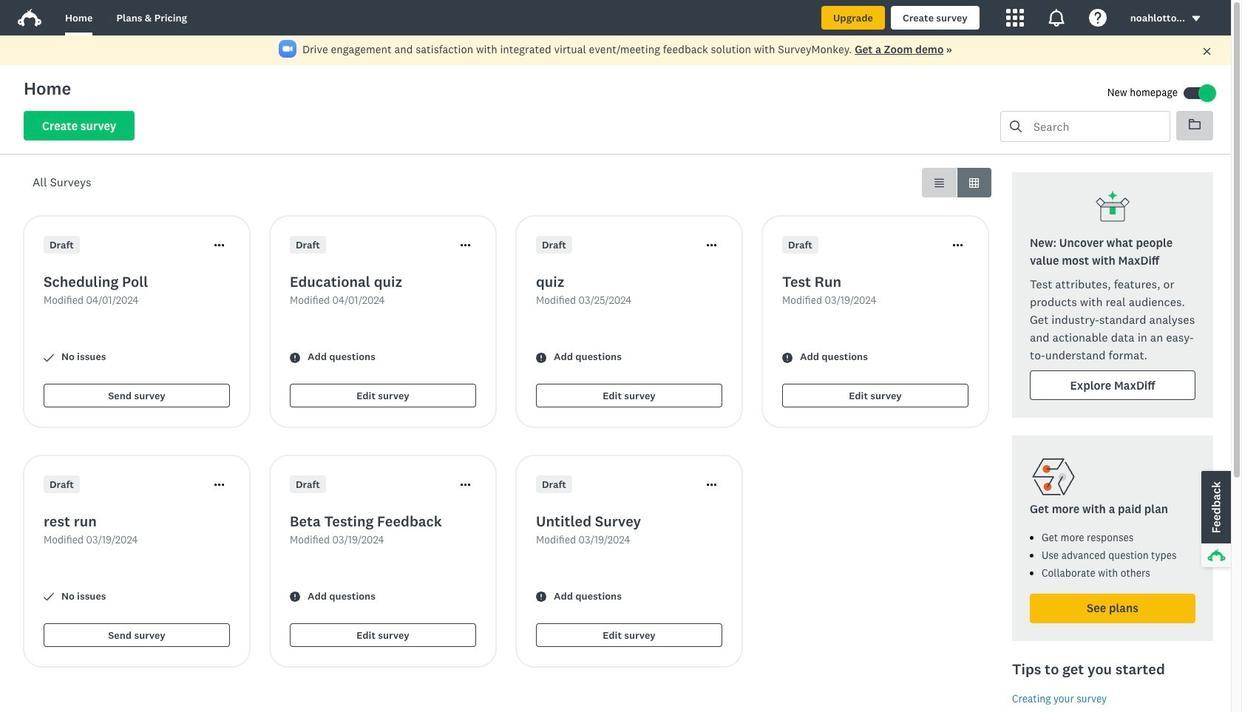 Task type: describe. For each thing, give the bounding box(es) containing it.
max diff icon image
[[1095, 190, 1131, 226]]

Search text field
[[1022, 112, 1170, 141]]

no issues image
[[44, 592, 54, 602]]

search image
[[1010, 121, 1022, 132]]

no issues image
[[44, 352, 54, 363]]

notification center icon image
[[1048, 9, 1065, 27]]

response based pricing icon image
[[1030, 453, 1077, 501]]

2 brand logo image from the top
[[18, 9, 41, 27]]

x image
[[1202, 47, 1212, 56]]



Task type: locate. For each thing, give the bounding box(es) containing it.
2 folders image from the top
[[1189, 119, 1201, 129]]

folders image
[[1189, 118, 1201, 130], [1189, 119, 1201, 129]]

1 folders image from the top
[[1189, 118, 1201, 130]]

dropdown arrow icon image
[[1191, 13, 1202, 24], [1193, 16, 1200, 21]]

brand logo image
[[18, 6, 41, 30], [18, 9, 41, 27]]

warning image
[[536, 352, 546, 363]]

search image
[[1010, 121, 1022, 132]]

1 brand logo image from the top
[[18, 6, 41, 30]]

group
[[922, 168, 992, 197]]

warning image
[[290, 352, 300, 363], [782, 352, 793, 363], [290, 592, 300, 602], [536, 592, 546, 602]]

products icon image
[[1006, 9, 1024, 27], [1006, 9, 1024, 27]]

help icon image
[[1089, 9, 1107, 27]]



Task type: vqa. For each thing, say whether or not it's contained in the screenshot.
2nd Brand logo from the top of the page
yes



